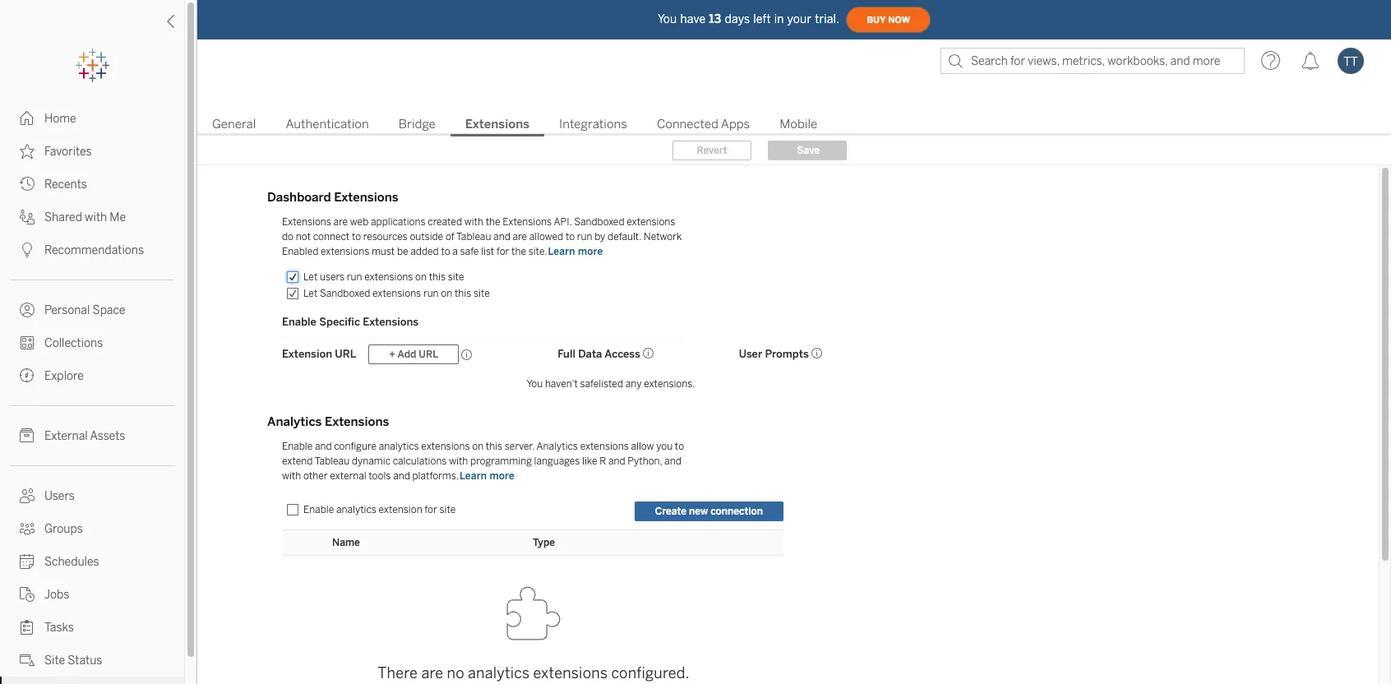 Task type: locate. For each thing, give the bounding box(es) containing it.
by text only_f5he34f image left home
[[20, 111, 35, 126]]

by text only_f5he34f image inside schedules link
[[20, 554, 35, 569]]

by text only_f5he34f image left schedules
[[20, 554, 35, 569]]

1 vertical spatial more
[[490, 471, 515, 482]]

by text only_f5he34f image left users
[[20, 489, 35, 503]]

any
[[626, 378, 642, 390]]

0 vertical spatial learn
[[548, 246, 576, 257]]

grid containing extension url
[[282, 339, 940, 400]]

enable analytics extension for site
[[304, 504, 456, 516]]

to right "you"
[[675, 441, 685, 452]]

0 vertical spatial tableau
[[457, 231, 491, 243]]

learn
[[548, 246, 576, 257], [460, 471, 487, 482]]

1 vertical spatial on
[[441, 288, 453, 299]]

learn more link for analytics extensions
[[459, 470, 516, 483]]

this
[[429, 271, 446, 283], [455, 288, 472, 299], [486, 441, 503, 452]]

for
[[497, 246, 510, 257], [425, 504, 437, 516]]

0 horizontal spatial are
[[334, 216, 348, 228]]

this down the safe
[[455, 288, 472, 299]]

1 horizontal spatial tableau
[[457, 231, 491, 243]]

6 by text only_f5he34f image from the top
[[20, 369, 35, 383]]

by text only_f5he34f image for shared with me
[[20, 210, 35, 225]]

by text only_f5he34f image inside "groups" link
[[20, 522, 35, 536]]

sandboxed
[[574, 216, 625, 228], [320, 288, 370, 299]]

there are no analytics extensions configured.
[[378, 665, 690, 683]]

the left site.
[[512, 246, 526, 257]]

tableau
[[457, 231, 491, 243], [315, 456, 350, 467]]

grid
[[282, 339, 940, 400]]

0 vertical spatial learn more
[[548, 246, 603, 257]]

python,
[[628, 456, 663, 467]]

are for analytics
[[422, 665, 444, 683]]

2 horizontal spatial this
[[486, 441, 503, 452]]

no
[[447, 665, 465, 683]]

by text only_f5he34f image
[[20, 111, 35, 126], [20, 144, 35, 159], [20, 177, 35, 192], [20, 303, 35, 318], [20, 336, 35, 350], [20, 369, 35, 383], [20, 489, 35, 503], [20, 554, 35, 569], [20, 620, 35, 635], [20, 653, 35, 668]]

4 by text only_f5he34f image from the top
[[20, 522, 35, 536]]

tooltip info icon image for full data access
[[643, 348, 655, 360]]

0 horizontal spatial run
[[347, 271, 362, 283]]

tasks link
[[0, 611, 184, 644]]

server.
[[505, 441, 535, 452]]

extensions
[[627, 216, 676, 228], [321, 246, 370, 257], [365, 271, 413, 283], [373, 288, 421, 299], [421, 441, 470, 452], [581, 441, 629, 452], [533, 665, 608, 683]]

with inside extensions are web applications created with the extensions api. sandboxed extensions do not connect to resources outside of tableau and are allowed to run by default. network enabled extensions must be added to a safe list for the site.
[[465, 216, 484, 228]]

extensions are web applications created with the extensions api. sandboxed extensions do not connect to resources outside of tableau and are allowed to run by default. network enabled extensions must be added to a safe list for the site.
[[282, 216, 682, 257]]

by text only_f5he34f image left groups at the left of page
[[20, 522, 35, 536]]

analytics up calculations
[[379, 441, 419, 452]]

and
[[494, 231, 511, 243], [315, 441, 332, 452], [609, 456, 626, 467], [665, 456, 682, 467], [393, 471, 410, 482]]

on inside enable and configure analytics extensions on this server. analytics extensions allow you to extend tableau dynamic calculations with programming languages like r and python, and with other external tools and platforms.
[[472, 441, 484, 452]]

1 horizontal spatial sandboxed
[[574, 216, 625, 228]]

0 horizontal spatial for
[[425, 504, 437, 516]]

with right created
[[465, 216, 484, 228]]

enable up extend
[[282, 441, 313, 452]]

by text only_f5he34f image for schedules
[[20, 554, 35, 569]]

1 horizontal spatial analytics
[[537, 441, 578, 452]]

by text only_f5he34f image for users
[[20, 489, 35, 503]]

to
[[352, 231, 361, 243], [566, 231, 575, 243], [441, 246, 451, 257], [675, 441, 685, 452]]

by text only_f5he34f image inside shared with me link
[[20, 210, 35, 225]]

revert
[[697, 145, 728, 156]]

extensions.
[[644, 378, 696, 390]]

more
[[578, 246, 603, 257], [490, 471, 515, 482]]

by text only_f5he34f image left explore
[[20, 369, 35, 383]]

tooltip info icon image for user prompts
[[812, 348, 823, 360]]

sandboxed up by
[[574, 216, 625, 228]]

3 by text only_f5he34f image from the top
[[20, 429, 35, 443]]

enable
[[282, 316, 317, 328], [282, 441, 313, 452], [304, 504, 334, 516]]

2 horizontal spatial analytics
[[468, 665, 530, 683]]

outside
[[410, 231, 444, 243]]

sandboxed down users
[[320, 288, 370, 299]]

tooltip info icon image
[[643, 348, 655, 360], [812, 348, 823, 360], [462, 349, 473, 361]]

by text only_f5he34f image inside recommendations link
[[20, 243, 35, 257]]

extensions down must
[[365, 271, 413, 283]]

safelisted
[[580, 378, 624, 390]]

10 by text only_f5he34f image from the top
[[20, 653, 35, 668]]

learn more down by
[[548, 246, 603, 257]]

site status link
[[0, 644, 184, 677]]

other
[[303, 471, 328, 482]]

5 by text only_f5he34f image from the top
[[20, 336, 35, 350]]

0 vertical spatial for
[[497, 246, 510, 257]]

extensions left configured.
[[533, 665, 608, 683]]

by text only_f5he34f image inside home link
[[20, 111, 35, 126]]

1 vertical spatial are
[[513, 231, 527, 243]]

by text only_f5he34f image inside jobs link
[[20, 587, 35, 602]]

for right list on the top of page
[[497, 246, 510, 257]]

to down api.
[[566, 231, 575, 243]]

on down of
[[441, 288, 453, 299]]

learn more link down by
[[547, 245, 604, 258]]

by text only_f5he34f image inside users link
[[20, 489, 35, 503]]

are up connect
[[334, 216, 348, 228]]

by text only_f5he34f image left site
[[20, 653, 35, 668]]

by text only_f5he34f image left personal
[[20, 303, 35, 318]]

created
[[428, 216, 462, 228]]

recents
[[44, 178, 87, 192]]

buy
[[867, 14, 886, 25]]

0 vertical spatial more
[[578, 246, 603, 257]]

create new connection button
[[635, 502, 784, 522]]

the up list on the top of page
[[486, 216, 501, 228]]

1 horizontal spatial are
[[422, 665, 444, 683]]

trial.
[[815, 12, 840, 26]]

site down list on the top of page
[[474, 288, 490, 299]]

2 vertical spatial are
[[422, 665, 444, 683]]

analytics
[[379, 441, 419, 452], [336, 504, 377, 516], [468, 665, 530, 683]]

r
[[600, 456, 607, 467]]

left
[[754, 12, 771, 26]]

enable for enable
[[304, 504, 334, 516]]

3 by text only_f5he34f image from the top
[[20, 177, 35, 192]]

2 by text only_f5he34f image from the top
[[20, 144, 35, 159]]

5 by text only_f5he34f image from the top
[[20, 587, 35, 602]]

by text only_f5he34f image inside personal space link
[[20, 303, 35, 318]]

0 horizontal spatial this
[[429, 271, 446, 283]]

tableau up the external
[[315, 456, 350, 467]]

applications
[[371, 216, 426, 228]]

0 horizontal spatial you
[[527, 378, 543, 390]]

7 by text only_f5he34f image from the top
[[20, 489, 35, 503]]

by text only_f5he34f image left jobs
[[20, 587, 35, 602]]

1 vertical spatial enable
[[282, 441, 313, 452]]

and down "you"
[[665, 456, 682, 467]]

1 vertical spatial sandboxed
[[320, 288, 370, 299]]

analytics inside enable and configure analytics extensions on this server. analytics extensions allow you to extend tableau dynamic calculations with programming languages like r and python, and with other external tools and platforms.
[[537, 441, 578, 452]]

run down added
[[424, 288, 439, 299]]

1 horizontal spatial you
[[658, 12, 677, 26]]

by text only_f5he34f image left collections
[[20, 336, 35, 350]]

1 vertical spatial let
[[304, 288, 318, 299]]

0 horizontal spatial analytics
[[267, 415, 322, 429]]

0 vertical spatial you
[[658, 12, 677, 26]]

by text only_f5he34f image inside the site status link
[[20, 653, 35, 668]]

analytics right no
[[468, 665, 530, 683]]

by text only_f5he34f image for recommendations
[[20, 243, 35, 257]]

0 horizontal spatial tooltip info icon image
[[462, 349, 473, 361]]

by text only_f5he34f image for site status
[[20, 653, 35, 668]]

0 vertical spatial sandboxed
[[574, 216, 625, 228]]

dynamic
[[352, 456, 391, 467]]

more down programming
[[490, 471, 515, 482]]

must
[[372, 246, 395, 257]]

run right users
[[347, 271, 362, 283]]

13
[[709, 12, 722, 26]]

with up platforms.
[[449, 456, 468, 467]]

for inside extensions are web applications created with the extensions api. sandboxed extensions do not connect to resources outside of tableau and are allowed to run by default. network enabled extensions must be added to a safe list for the site.
[[497, 246, 510, 257]]

analytics up extend
[[267, 415, 322, 429]]

safe
[[460, 246, 479, 257]]

0 horizontal spatial sandboxed
[[320, 288, 370, 299]]

0 vertical spatial this
[[429, 271, 446, 283]]

run left by
[[577, 231, 593, 243]]

8 by text only_f5he34f image from the top
[[20, 554, 35, 569]]

2 horizontal spatial tooltip info icon image
[[812, 348, 823, 360]]

schedules link
[[0, 545, 184, 578]]

1 vertical spatial analytics
[[336, 504, 377, 516]]

by text only_f5he34f image left recents
[[20, 177, 35, 192]]

by text only_f5he34f image inside collections link
[[20, 336, 35, 350]]

your
[[788, 12, 812, 26]]

on up programming
[[472, 441, 484, 452]]

tooltip info icon image right prompts
[[812, 348, 823, 360]]

1 horizontal spatial learn more link
[[547, 245, 604, 258]]

1 vertical spatial tableau
[[315, 456, 350, 467]]

1 vertical spatial learn
[[460, 471, 487, 482]]

the
[[486, 216, 501, 228], [512, 246, 526, 257]]

1 horizontal spatial this
[[455, 288, 472, 299]]

by text only_f5he34f image inside explore link
[[20, 369, 35, 383]]

you for you have 13 days left in your trial.
[[658, 12, 677, 26]]

url right add
[[419, 349, 439, 360]]

favorites link
[[0, 135, 184, 168]]

learn more link down programming
[[459, 470, 516, 483]]

are left allowed
[[513, 231, 527, 243]]

1 by text only_f5he34f image from the top
[[20, 210, 35, 225]]

revert button
[[673, 141, 752, 160]]

1 vertical spatial the
[[512, 246, 526, 257]]

analytics inside enable and configure analytics extensions on this server. analytics extensions allow you to extend tableau dynamic calculations with programming languages like r and python, and with other external tools and platforms.
[[379, 441, 419, 452]]

2 by text only_f5he34f image from the top
[[20, 243, 35, 257]]

1 vertical spatial this
[[455, 288, 472, 299]]

by text only_f5he34f image for jobs
[[20, 587, 35, 602]]

on
[[416, 271, 427, 283], [441, 288, 453, 299], [472, 441, 484, 452]]

+ add url
[[389, 349, 439, 360]]

let down enabled
[[304, 288, 318, 299]]

enable down other
[[304, 504, 334, 516]]

extensions up network
[[627, 216, 676, 228]]

external
[[44, 429, 88, 443]]

0 horizontal spatial on
[[416, 271, 427, 283]]

0 vertical spatial let
[[304, 271, 318, 283]]

dashboard
[[267, 190, 331, 205]]

run
[[577, 231, 593, 243], [347, 271, 362, 283], [424, 288, 439, 299]]

me
[[110, 211, 126, 225]]

by text only_f5he34f image for external assets
[[20, 429, 35, 443]]

navigation
[[197, 112, 1392, 137]]

0 vertical spatial analytics
[[267, 415, 322, 429]]

1 horizontal spatial learn more
[[548, 246, 603, 257]]

0 vertical spatial are
[[334, 216, 348, 228]]

tooltip info icon image right + add url on the left bottom of page
[[462, 349, 473, 361]]

by text only_f5he34f image left external
[[20, 429, 35, 443]]

connected
[[657, 117, 719, 132]]

for right extension
[[425, 504, 437, 516]]

by text only_f5he34f image left shared
[[20, 210, 35, 225]]

4 by text only_f5he34f image from the top
[[20, 303, 35, 318]]

1 horizontal spatial url
[[419, 349, 439, 360]]

by text only_f5he34f image left favorites
[[20, 144, 35, 159]]

1 horizontal spatial run
[[424, 288, 439, 299]]

0 horizontal spatial more
[[490, 471, 515, 482]]

0 vertical spatial run
[[577, 231, 593, 243]]

general
[[212, 117, 256, 132]]

learn down allowed
[[548, 246, 576, 257]]

1 horizontal spatial tooltip info icon image
[[643, 348, 655, 360]]

2 vertical spatial on
[[472, 441, 484, 452]]

by text only_f5he34f image for tasks
[[20, 620, 35, 635]]

are left no
[[422, 665, 444, 683]]

you left have
[[658, 12, 677, 26]]

learn down programming
[[460, 471, 487, 482]]

tableau up the safe
[[457, 231, 491, 243]]

of
[[446, 231, 455, 243]]

and inside extensions are web applications created with the extensions api. sandboxed extensions do not connect to resources outside of tableau and are allowed to run by default. network enabled extensions must be added to a safe list for the site.
[[494, 231, 511, 243]]

0 horizontal spatial learn
[[460, 471, 487, 482]]

2 vertical spatial analytics
[[468, 665, 530, 683]]

0 horizontal spatial tableau
[[315, 456, 350, 467]]

site down a
[[448, 271, 464, 283]]

to inside enable and configure analytics extensions on this server. analytics extensions allow you to extend tableau dynamic calculations with programming languages like r and python, and with other external tools and platforms.
[[675, 441, 685, 452]]

enable inside enable and configure analytics extensions on this server. analytics extensions allow you to extend tableau dynamic calculations with programming languages like r and python, and with other external tools and platforms.
[[282, 441, 313, 452]]

learn for analytics extensions
[[460, 471, 487, 482]]

1 vertical spatial analytics
[[537, 441, 578, 452]]

1 vertical spatial learn more
[[460, 471, 515, 482]]

by text only_f5he34f image inside external assets link
[[20, 429, 35, 443]]

url down enable specific extensions
[[335, 348, 356, 360]]

navigation containing general
[[197, 112, 1392, 137]]

user prompts
[[739, 348, 809, 360]]

enable and configure analytics extensions on this server. analytics extensions allow you to extend tableau dynamic calculations with programming languages like r and python, and with other external tools and platforms.
[[282, 441, 685, 482]]

0 horizontal spatial learn more
[[460, 471, 515, 482]]

tooltip info icon image right the 'access'
[[643, 348, 655, 360]]

on down added
[[416, 271, 427, 283]]

by text only_f5he34f image for recents
[[20, 177, 35, 192]]

assets
[[90, 429, 125, 443]]

shared with me
[[44, 211, 126, 225]]

bridge
[[399, 117, 436, 132]]

shared
[[44, 211, 82, 225]]

by text only_f5he34f image left 'tasks'
[[20, 620, 35, 635]]

enable up extension
[[282, 316, 317, 328]]

this up programming
[[486, 441, 503, 452]]

more down by
[[578, 246, 603, 257]]

1 horizontal spatial more
[[578, 246, 603, 257]]

learn more down programming
[[460, 471, 515, 482]]

site
[[448, 271, 464, 283], [474, 288, 490, 299], [440, 504, 456, 516]]

2 horizontal spatial on
[[472, 441, 484, 452]]

schedules
[[44, 555, 99, 569]]

let left users
[[304, 271, 318, 283]]

with left me
[[85, 211, 107, 225]]

you inside there are no analytics extensions configured. main content
[[527, 378, 543, 390]]

2 horizontal spatial run
[[577, 231, 593, 243]]

by text only_f5he34f image left recommendations
[[20, 243, 35, 257]]

this down added
[[429, 271, 446, 283]]

0 vertical spatial learn more link
[[547, 245, 604, 258]]

9 by text only_f5he34f image from the top
[[20, 620, 35, 635]]

0 horizontal spatial analytics
[[336, 504, 377, 516]]

2 vertical spatial this
[[486, 441, 503, 452]]

user
[[739, 348, 763, 360]]

are
[[334, 216, 348, 228], [513, 231, 527, 243], [422, 665, 444, 683]]

learn more for dashboard extensions
[[548, 246, 603, 257]]

0 vertical spatial analytics
[[379, 441, 419, 452]]

run inside extensions are web applications created with the extensions api. sandboxed extensions do not connect to resources outside of tableau and are allowed to run by default. network enabled extensions must be added to a safe list for the site.
[[577, 231, 593, 243]]

analytics up the languages
[[537, 441, 578, 452]]

1 by text only_f5he34f image from the top
[[20, 111, 35, 126]]

1 horizontal spatial learn
[[548, 246, 576, 257]]

1 vertical spatial you
[[527, 378, 543, 390]]

2 vertical spatial enable
[[304, 504, 334, 516]]

1 vertical spatial for
[[425, 504, 437, 516]]

2 horizontal spatial are
[[513, 231, 527, 243]]

buy now button
[[847, 7, 931, 33]]

1 vertical spatial run
[[347, 271, 362, 283]]

you
[[658, 12, 677, 26], [527, 378, 543, 390]]

learn more link for dashboard extensions
[[547, 245, 604, 258]]

1 horizontal spatial analytics
[[379, 441, 419, 452]]

1 vertical spatial learn more link
[[459, 470, 516, 483]]

you left haven't
[[527, 378, 543, 390]]

0 horizontal spatial learn more link
[[459, 470, 516, 483]]

extensions right bridge
[[465, 117, 530, 132]]

home
[[44, 112, 76, 126]]

by text only_f5he34f image
[[20, 210, 35, 225], [20, 243, 35, 257], [20, 429, 35, 443], [20, 522, 35, 536], [20, 587, 35, 602]]

a
[[453, 246, 458, 257]]

there are no analytics extensions configured. main content
[[197, 82, 1392, 684]]

and up list on the top of page
[[494, 231, 511, 243]]

analytics up name
[[336, 504, 377, 516]]

api.
[[554, 216, 572, 228]]

extensions up calculations
[[421, 441, 470, 452]]

by text only_f5he34f image inside favorites link
[[20, 144, 35, 159]]

0 horizontal spatial the
[[486, 216, 501, 228]]

1 horizontal spatial for
[[497, 246, 510, 257]]

0 horizontal spatial url
[[335, 348, 356, 360]]

connected apps
[[657, 117, 750, 132]]

full data access
[[558, 348, 641, 360]]

by text only_f5he34f image inside tasks link
[[20, 620, 35, 635]]

space
[[93, 304, 125, 318]]

allow
[[631, 441, 654, 452]]

by text only_f5he34f image inside recents link
[[20, 177, 35, 192]]

learn more link
[[547, 245, 604, 258], [459, 470, 516, 483]]

0 vertical spatial enable
[[282, 316, 317, 328]]

site down platforms.
[[440, 504, 456, 516]]



Task type: describe. For each thing, give the bounding box(es) containing it.
now
[[889, 14, 911, 25]]

url inside button
[[419, 349, 439, 360]]

external
[[330, 471, 367, 482]]

jobs link
[[0, 578, 184, 611]]

learn for dashboard extensions
[[548, 246, 576, 257]]

recommendations
[[44, 244, 144, 257]]

like
[[583, 456, 598, 467]]

extensions up allowed
[[503, 216, 552, 228]]

to down web
[[352, 231, 361, 243]]

extension
[[282, 348, 332, 360]]

connection
[[711, 506, 763, 517]]

sandboxed inside let users run extensions on this site let sandboxed extensions run on this site
[[320, 288, 370, 299]]

days
[[725, 12, 751, 26]]

add
[[398, 349, 417, 360]]

and right r at bottom left
[[609, 456, 626, 467]]

have
[[681, 12, 706, 26]]

recents link
[[0, 168, 184, 201]]

0 vertical spatial the
[[486, 216, 501, 228]]

data
[[579, 348, 603, 360]]

by text only_f5he34f image for home
[[20, 111, 35, 126]]

list
[[481, 246, 495, 257]]

navigation panel element
[[0, 49, 184, 684]]

by text only_f5he34f image for collections
[[20, 336, 35, 350]]

2 vertical spatial site
[[440, 504, 456, 516]]

grid inside there are no analytics extensions configured. main content
[[282, 339, 940, 400]]

connect
[[313, 231, 350, 243]]

and right tools
[[393, 471, 410, 482]]

tableau inside extensions are web applications created with the extensions api. sandboxed extensions do not connect to resources outside of tableau and are allowed to run by default. network enabled extensions must be added to a safe list for the site.
[[457, 231, 491, 243]]

users
[[44, 489, 75, 503]]

buy now
[[867, 14, 911, 25]]

site.
[[529, 246, 547, 257]]

collections
[[44, 336, 103, 350]]

by
[[595, 231, 606, 243]]

you for you haven't safelisted any extensions.
[[527, 378, 543, 390]]

are for applications
[[334, 216, 348, 228]]

languages
[[534, 456, 580, 467]]

apps
[[721, 117, 750, 132]]

let users run extensions on this site let sandboxed extensions run on this site
[[304, 271, 490, 299]]

1 horizontal spatial on
[[441, 288, 453, 299]]

personal space
[[44, 304, 125, 318]]

external assets link
[[0, 420, 184, 452]]

1 horizontal spatial the
[[512, 246, 526, 257]]

prompts
[[766, 348, 809, 360]]

extensions up web
[[334, 190, 399, 205]]

mobile
[[780, 117, 818, 132]]

favorites
[[44, 145, 92, 159]]

extensions up +
[[363, 316, 419, 328]]

0 vertical spatial on
[[416, 271, 427, 283]]

with down extend
[[282, 471, 301, 482]]

you
[[657, 441, 673, 452]]

2 let from the top
[[304, 288, 318, 299]]

extend
[[282, 456, 313, 467]]

external assets
[[44, 429, 125, 443]]

groups link
[[0, 513, 184, 545]]

+
[[389, 349, 396, 360]]

analytics for enable
[[379, 441, 419, 452]]

1 vertical spatial site
[[474, 288, 490, 299]]

added
[[411, 246, 439, 257]]

site
[[44, 654, 65, 668]]

calculations
[[393, 456, 447, 467]]

by text only_f5he34f image for groups
[[20, 522, 35, 536]]

2 vertical spatial run
[[424, 288, 439, 299]]

users link
[[0, 480, 184, 513]]

extensions down the be
[[373, 288, 421, 299]]

access
[[605, 348, 641, 360]]

explore
[[44, 369, 84, 383]]

this inside enable and configure analytics extensions on this server. analytics extensions allow you to extend tableau dynamic calculations with programming languages like r and python, and with other external tools and platforms.
[[486, 441, 503, 452]]

enable for analytics
[[282, 441, 313, 452]]

tableau inside enable and configure analytics extensions on this server. analytics extensions allow you to extend tableau dynamic calculations with programming languages like r and python, and with other external tools and platforms.
[[315, 456, 350, 467]]

1 let from the top
[[304, 271, 318, 283]]

web
[[350, 216, 369, 228]]

extension
[[379, 504, 423, 516]]

personal
[[44, 304, 90, 318]]

configure
[[334, 441, 377, 452]]

extensions up not
[[282, 216, 331, 228]]

groups
[[44, 522, 83, 536]]

and down analytics extensions
[[315, 441, 332, 452]]

in
[[775, 12, 784, 26]]

not
[[296, 231, 311, 243]]

analytics extensions
[[267, 415, 389, 429]]

extensions down connect
[[321, 246, 370, 257]]

do
[[282, 231, 294, 243]]

by text only_f5he34f image for personal space
[[20, 303, 35, 318]]

configured.
[[612, 665, 690, 683]]

you haven't safelisted any extensions.
[[527, 378, 696, 390]]

enable specific extensions
[[282, 316, 419, 328]]

+ add url button
[[369, 345, 459, 364]]

extensions inside sub-spaces "tab list"
[[465, 117, 530, 132]]

integrations
[[559, 117, 628, 132]]

haven't
[[545, 378, 578, 390]]

explore link
[[0, 360, 184, 392]]

new
[[689, 506, 708, 517]]

Search for views, metrics, workbooks, and more text field
[[941, 48, 1246, 74]]

main navigation. press the up and down arrow keys to access links. element
[[0, 102, 184, 684]]

more for analytics extensions
[[490, 471, 515, 482]]

learn more for analytics extensions
[[460, 471, 515, 482]]

allowed
[[530, 231, 564, 243]]

you have 13 days left in your trial.
[[658, 12, 840, 26]]

more for dashboard extensions
[[578, 246, 603, 257]]

authentication
[[286, 117, 369, 132]]

full
[[558, 348, 576, 360]]

by text only_f5he34f image for favorites
[[20, 144, 35, 159]]

enabled
[[282, 246, 319, 257]]

create new connection
[[655, 506, 763, 517]]

there
[[378, 665, 418, 683]]

personal space link
[[0, 294, 184, 327]]

recommendations link
[[0, 234, 184, 267]]

by text only_f5he34f image for explore
[[20, 369, 35, 383]]

users
[[320, 271, 345, 283]]

extensions up configure
[[325, 415, 389, 429]]

analytics for there
[[468, 665, 530, 683]]

to left a
[[441, 246, 451, 257]]

extensions up r at bottom left
[[581, 441, 629, 452]]

create
[[655, 506, 687, 517]]

with inside shared with me link
[[85, 211, 107, 225]]

0 vertical spatial site
[[448, 271, 464, 283]]

site status
[[44, 654, 102, 668]]

name
[[332, 537, 360, 549]]

dashboard extensions
[[267, 190, 399, 205]]

home link
[[0, 102, 184, 135]]

sandboxed inside extensions are web applications created with the extensions api. sandboxed extensions do not connect to resources outside of tableau and are allowed to run by default. network enabled extensions must be added to a safe list for the site.
[[574, 216, 625, 228]]

sub-spaces tab list
[[197, 115, 1392, 137]]



Task type: vqa. For each thing, say whether or not it's contained in the screenshot.
/
no



